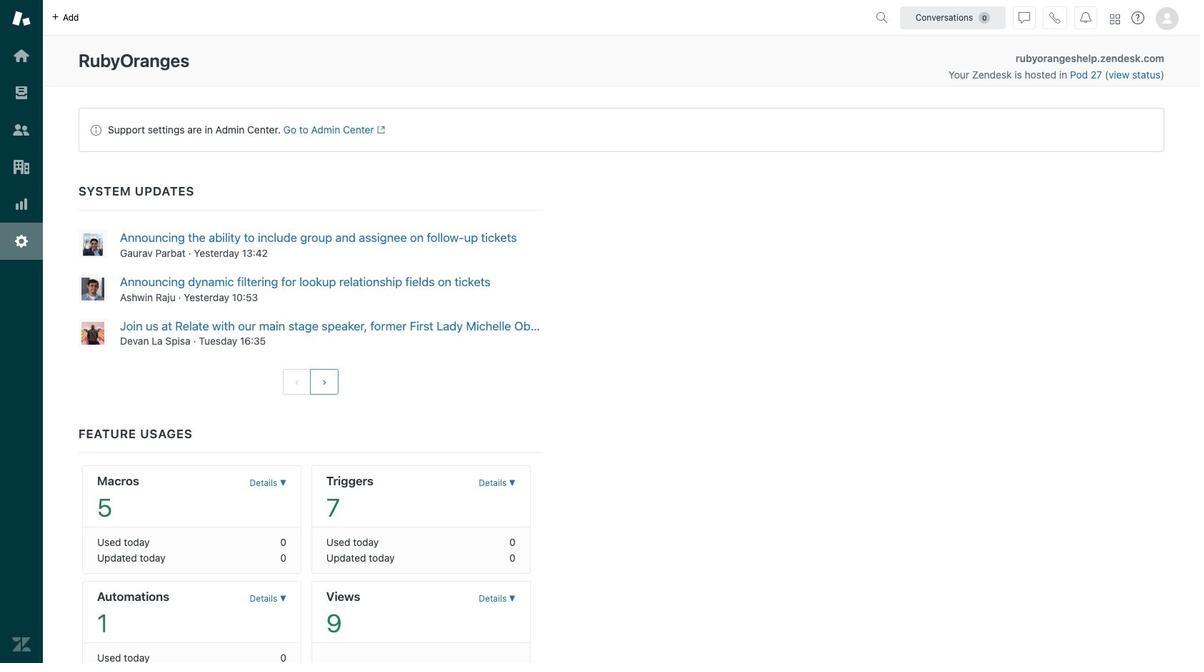 Task type: describe. For each thing, give the bounding box(es) containing it.
zendesk support image
[[12, 9, 31, 28]]

zendesk products image
[[1110, 14, 1120, 24]]

zendesk image
[[12, 636, 31, 655]]

reporting image
[[12, 195, 31, 214]]

views image
[[12, 84, 31, 102]]

customers image
[[12, 121, 31, 139]]

button displays agent's chat status as invisible. image
[[1019, 12, 1030, 23]]



Task type: locate. For each thing, give the bounding box(es) containing it.
main element
[[0, 0, 43, 664]]

status
[[79, 108, 1165, 152]]

get help image
[[1132, 11, 1145, 24]]

(opens in a new tab) image
[[374, 126, 385, 134]]

notifications image
[[1080, 12, 1092, 23]]

get started image
[[12, 46, 31, 65]]

admin image
[[12, 232, 31, 251]]

organizations image
[[12, 158, 31, 176]]



Task type: vqa. For each thing, say whether or not it's contained in the screenshot.
Zendesk Support icon
yes



